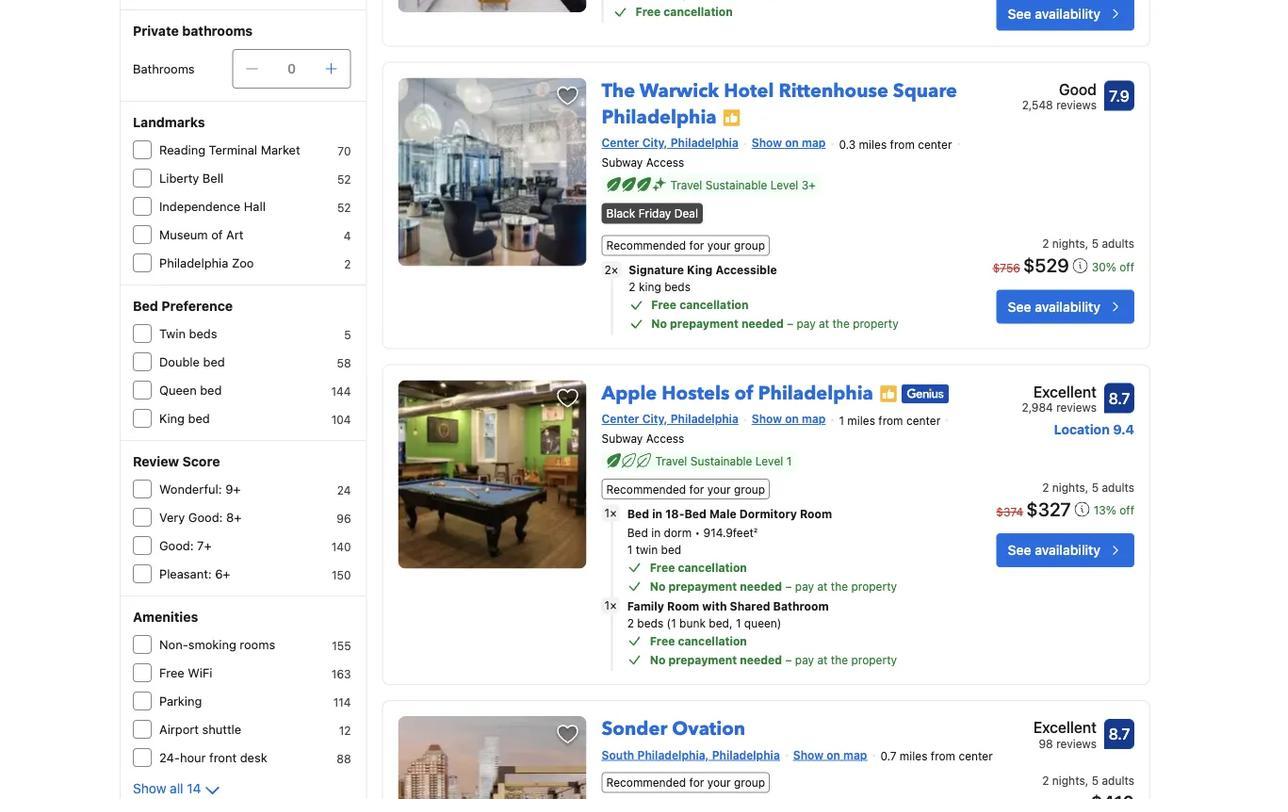 Task type: describe. For each thing, give the bounding box(es) containing it.
52 for independence hall
[[337, 201, 351, 214]]

12
[[339, 724, 351, 737]]

excellent for excellent 98 reviews
[[1034, 719, 1097, 737]]

private
[[133, 23, 179, 39]]

2,984
[[1022, 401, 1053, 414]]

independence
[[159, 199, 241, 213]]

3 for from the top
[[690, 776, 704, 789]]

the warwick hotel rittenhouse square philadelphia image
[[398, 78, 587, 266]]

on for philadelphia
[[785, 412, 799, 425]]

prepayment for $529
[[670, 317, 739, 330]]

miles for rittenhouse
[[859, 137, 887, 151]]

0 vertical spatial beds
[[665, 280, 691, 294]]

see availability link for $529
[[997, 290, 1135, 324]]

2 vertical spatial the
[[831, 653, 848, 666]]

family room with shared bathroom
[[627, 600, 829, 613]]

bell
[[203, 171, 224, 185]]

apple hostels of philadelphia
[[602, 380, 874, 406]]

2 vertical spatial ×
[[610, 599, 617, 612]]

recommended for $529
[[607, 239, 686, 252]]

pleasant: 6+
[[159, 567, 230, 581]]

2 vertical spatial miles
[[900, 750, 928, 763]]

liberty
[[159, 171, 199, 185]]

art
[[226, 228, 243, 242]]

no for $327
[[650, 580, 666, 593]]

24-hour front desk
[[159, 751, 267, 765]]

sustainable for of
[[691, 454, 753, 468]]

center for the warwick hotel rittenhouse square philadelphia
[[918, 137, 952, 151]]

this property is part of our preferred partner program. it's committed to providing excellent service and good value. it'll pay us a higher commission if you make a booking. image for philadelphia
[[879, 385, 898, 403]]

2 vertical spatial on
[[827, 748, 841, 762]]

reading
[[159, 143, 206, 157]]

recommended for your group for $327
[[607, 483, 765, 496]]

pleasant:
[[159, 567, 212, 581]]

bed preference
[[133, 298, 233, 314]]

– for $327
[[786, 580, 792, 593]]

good: 7+
[[159, 539, 212, 553]]

2 vertical spatial center
[[959, 750, 993, 763]]

show for 0.3 miles from center
[[752, 136, 782, 149]]

needed for $327
[[740, 580, 782, 593]]

2 up the $327
[[1043, 481, 1049, 494]]

0
[[288, 61, 296, 76]]

queen bed
[[159, 383, 222, 397]]

very
[[159, 510, 185, 524]]

twin
[[636, 543, 658, 556]]

, for $327
[[1085, 481, 1089, 494]]

2 ×
[[605, 263, 619, 276]]

reviews for good 2,548 reviews
[[1057, 98, 1097, 112]]

bed in 18-bed male dormitory room link
[[627, 505, 932, 522]]

1 see availability from the top
[[1008, 6, 1101, 21]]

review score
[[133, 454, 220, 469]]

cancellation for accessible
[[680, 298, 749, 311]]

3 2 nights , 5 adults from the top
[[1043, 774, 1135, 787]]

5 down excellent 98 reviews
[[1092, 774, 1099, 787]]

$374
[[997, 505, 1024, 518]]

philadelphia down museum of art
[[159, 256, 228, 270]]

2 vertical spatial no prepayment needed – pay at the property
[[650, 653, 897, 666]]

30% off
[[1092, 260, 1135, 273]]

at for $529
[[819, 317, 829, 330]]

dormitory
[[740, 507, 797, 520]]

1 vertical spatial good:
[[159, 539, 194, 553]]

philadelphia inside the warwick hotel rittenhouse square philadelphia
[[602, 104, 717, 130]]

0 horizontal spatial king
[[159, 411, 185, 426]]

access for warwick
[[646, 156, 684, 169]]

recommended for $327
[[607, 483, 686, 496]]

free for signature
[[652, 298, 677, 311]]

– for $529
[[787, 317, 794, 330]]

nights for $529
[[1053, 237, 1085, 250]]

the warwick hotel rittenhouse square philadelphia
[[602, 78, 957, 130]]

114
[[333, 696, 351, 709]]

travel sustainable level 3+
[[671, 178, 816, 191]]

this property is part of our preferred partner program. it's committed to providing excellent service and good value. it'll pay us a higher commission if you make a booking. image
[[723, 108, 741, 127]]

miles for philadelphia
[[848, 414, 875, 427]]

from for philadelphia
[[879, 414, 903, 427]]

52 for liberty bell
[[337, 172, 351, 186]]

8.7 for excellent 2,984 reviews
[[1109, 389, 1130, 407]]

0.7
[[881, 750, 897, 763]]

preference
[[161, 298, 233, 314]]

smoking
[[188, 638, 236, 652]]

availability for $529
[[1035, 299, 1101, 314]]

good
[[1059, 80, 1097, 98]]

free for family
[[650, 634, 675, 648]]

twin beds
[[159, 327, 217, 341]]

signature king accessible
[[629, 263, 777, 277]]

museum of art
[[159, 228, 243, 242]]

adults for $529
[[1102, 237, 1135, 250]]

bunk
[[680, 616, 706, 630]]

philadelphia down "ovation"
[[712, 748, 780, 762]]

$529
[[1024, 254, 1069, 276]]

2 down 4
[[344, 257, 351, 270]]

2 vertical spatial needed
[[740, 653, 782, 666]]

3 recommended for your group from the top
[[607, 776, 765, 789]]

apple
[[602, 380, 657, 406]]

9.4
[[1113, 421, 1135, 437]]

see availability for $327
[[1008, 543, 1101, 558]]

bed for king bed
[[188, 411, 210, 426]]

black
[[607, 207, 636, 220]]

all
[[170, 781, 183, 796]]

2 vertical spatial at
[[818, 653, 828, 666]]

wifi
[[188, 666, 212, 680]]

scored 7.9 element
[[1105, 81, 1135, 111]]

king bed
[[159, 411, 210, 426]]

7.9
[[1110, 87, 1130, 105]]

map for philadelphia
[[802, 412, 826, 425]]

hour
[[180, 751, 206, 765]]

0 vertical spatial king
[[687, 263, 713, 277]]

adults for $327
[[1102, 481, 1135, 494]]

2,548
[[1022, 98, 1053, 112]]

center for apple hostels of philadelphia
[[602, 412, 639, 425]]

3+
[[802, 178, 816, 191]]

deal
[[675, 207, 698, 220]]

1 inside the '1 miles from center subway access'
[[839, 414, 844, 427]]

off for $327
[[1120, 504, 1135, 517]]

sonder ovation link
[[602, 709, 746, 742]]

see for $327
[[1008, 543, 1032, 558]]

0 vertical spatial good:
[[188, 510, 223, 524]]

18-
[[666, 507, 685, 520]]

at for $327
[[818, 580, 828, 593]]

warwick
[[640, 78, 719, 104]]

bed for bed in 18-bed male dormitory room
[[627, 507, 649, 520]]

× for $327
[[610, 507, 617, 520]]

hostels
[[662, 380, 730, 406]]

4
[[344, 229, 351, 242]]

show on map for rittenhouse
[[752, 136, 826, 149]]

24
[[337, 483, 351, 497]]

access for hostels
[[646, 432, 684, 445]]

group for $529
[[734, 239, 765, 252]]

philadelphia down hostels
[[671, 412, 739, 425]]

sonder ovation
[[602, 716, 746, 742]]

8.7 for excellent 98 reviews
[[1109, 725, 1130, 743]]

the for $327
[[831, 580, 848, 593]]

2 down family
[[627, 616, 634, 630]]

recommended for your group for $529
[[607, 239, 765, 252]]

from for rittenhouse
[[890, 137, 915, 151]]

5 up 30%
[[1092, 237, 1099, 250]]

your for $327
[[708, 483, 731, 496]]

bed inside the bed in dorm • 914.9feet² 1 twin bed
[[661, 543, 682, 556]]

2 vertical spatial prepayment
[[669, 653, 737, 666]]

market
[[261, 143, 300, 157]]

reviews for excellent 2,984 reviews
[[1057, 401, 1097, 414]]

location
[[1054, 421, 1110, 437]]

914.9feet²
[[704, 526, 758, 539]]

1 inside the bed in dorm • 914.9feet² 1 twin bed
[[627, 543, 633, 556]]

group for $327
[[734, 483, 765, 496]]

1 availability from the top
[[1035, 6, 1101, 21]]

with
[[702, 600, 727, 613]]

2 left signature on the top of page
[[605, 263, 611, 276]]

150
[[332, 568, 351, 582]]

13% off
[[1094, 504, 1135, 517]]

landmarks
[[133, 115, 205, 130]]

museum
[[159, 228, 208, 242]]

non-
[[159, 638, 188, 652]]

very good: 8+
[[159, 510, 242, 524]]

amenities
[[133, 609, 198, 625]]

58
[[337, 356, 351, 369]]

2 vertical spatial property
[[851, 653, 897, 666]]

0 vertical spatial of
[[211, 228, 223, 242]]

front
[[209, 751, 237, 765]]

2 down 98
[[1043, 774, 1049, 787]]

0.3
[[839, 137, 856, 151]]

king
[[639, 280, 661, 294]]

2 vertical spatial no
[[650, 653, 666, 666]]

2 vertical spatial –
[[786, 653, 792, 666]]

independence hall
[[159, 199, 266, 213]]

5 up 58
[[344, 328, 351, 341]]

zoo
[[232, 256, 254, 270]]

7+
[[197, 539, 212, 553]]

cancellation for with
[[678, 634, 747, 648]]

3 recommended from the top
[[607, 776, 686, 789]]

the warwick hotel rittenhouse square philadelphia link
[[602, 70, 957, 130]]

good 2,548 reviews
[[1022, 80, 1097, 112]]

nights for $327
[[1053, 481, 1085, 494]]

shuttle
[[202, 722, 241, 737]]

, for $529
[[1085, 237, 1089, 250]]

2 up $529
[[1043, 237, 1049, 250]]

prepayment for $327
[[669, 580, 737, 593]]

free cancellation up warwick
[[636, 5, 733, 18]]

30%
[[1092, 260, 1117, 273]]

2 nights , 5 adults for $327
[[1043, 481, 1135, 494]]

1 horizontal spatial room
[[800, 507, 832, 520]]



Task type: locate. For each thing, give the bounding box(es) containing it.
no prepayment needed – pay at the property for $327
[[650, 580, 897, 593]]

1 recommended for your group from the top
[[607, 239, 765, 252]]

needed up shared
[[740, 580, 782, 593]]

philadelphia down warwick
[[602, 104, 717, 130]]

city, for hostels
[[642, 412, 668, 425]]

3 see from the top
[[1008, 543, 1032, 558]]

2 vertical spatial see availability link
[[997, 534, 1135, 567]]

144
[[331, 385, 351, 398]]

black friday deal
[[607, 207, 698, 220]]

subway for the warwick hotel rittenhouse square philadelphia
[[602, 156, 643, 169]]

1 52 from the top
[[337, 172, 351, 186]]

good: left 8+
[[188, 510, 223, 524]]

off
[[1120, 260, 1135, 273], [1120, 504, 1135, 517]]

off for $529
[[1120, 260, 1135, 273]]

no prepayment needed – pay at the property for $529
[[652, 317, 899, 330]]

free wifi
[[159, 666, 212, 680]]

show inside dropdown button
[[133, 781, 166, 796]]

8.7
[[1109, 389, 1130, 407], [1109, 725, 1130, 743]]

beds down signature on the top of page
[[665, 280, 691, 294]]

2 your from the top
[[708, 483, 731, 496]]

center inside the '1 miles from center subway access'
[[907, 414, 941, 427]]

bed up •
[[685, 507, 707, 520]]

2 vertical spatial ,
[[1085, 774, 1089, 787]]

1 vertical spatial nights
[[1053, 481, 1085, 494]]

cancellation up warwick
[[664, 5, 733, 18]]

1 vertical spatial center
[[602, 412, 639, 425]]

pay down bathroom
[[795, 653, 814, 666]]

scored 8.7 element right excellent 98 reviews
[[1105, 719, 1135, 749]]

0 vertical spatial no
[[652, 317, 667, 330]]

1 vertical spatial the
[[831, 580, 848, 593]]

3 reviews from the top
[[1057, 737, 1097, 750]]

availability for $327
[[1035, 543, 1101, 558]]

1 vertical spatial no
[[650, 580, 666, 593]]

1 vertical spatial –
[[786, 580, 792, 593]]

center city, philadelphia down warwick
[[602, 136, 739, 149]]

excellent inside excellent 2,984 reviews
[[1034, 383, 1097, 400]]

3 see availability link from the top
[[997, 534, 1135, 567]]

reviews up "location"
[[1057, 401, 1097, 414]]

2 recommended for your group from the top
[[607, 483, 765, 496]]

2 reviews from the top
[[1057, 401, 1097, 414]]

bed left preference
[[133, 298, 158, 314]]

bed up 'twin'
[[627, 526, 648, 539]]

no prepayment needed – pay at the property down the signature king accessible link
[[652, 317, 899, 330]]

in for dorm
[[651, 526, 661, 539]]

reviews
[[1057, 98, 1097, 112], [1057, 401, 1097, 414], [1057, 737, 1097, 750]]

1 see availability link from the top
[[997, 0, 1135, 31]]

your up signature king accessible
[[708, 239, 731, 252]]

see
[[1008, 6, 1032, 21], [1008, 299, 1032, 314], [1008, 543, 1032, 558]]

3 your from the top
[[708, 776, 731, 789]]

rittenhouse
[[779, 78, 889, 104]]

1 vertical spatial ,
[[1085, 481, 1089, 494]]

good: left 7+
[[159, 539, 194, 553]]

1 vertical spatial pay
[[795, 580, 814, 593]]

score
[[182, 454, 220, 469]]

0 vertical spatial see availability link
[[997, 0, 1135, 31]]

reviews inside good 2,548 reviews
[[1057, 98, 1097, 112]]

cancellation down 2 beds (1 bunk bed, 1 queen)
[[678, 634, 747, 648]]

philadelphia up the '1 miles from center subway access'
[[759, 380, 874, 406]]

your up male
[[708, 483, 731, 496]]

from inside 0.3 miles from center subway access
[[890, 137, 915, 151]]

2 52 from the top
[[337, 201, 351, 214]]

2 availability from the top
[[1035, 299, 1101, 314]]

24-
[[159, 751, 180, 765]]

free cancellation down the bed in dorm • 914.9feet² 1 twin bed
[[650, 561, 747, 574]]

the down the signature king accessible link
[[833, 317, 850, 330]]

× left 18-
[[610, 507, 617, 520]]

pay for $327
[[795, 580, 814, 593]]

1 vertical spatial from
[[879, 414, 903, 427]]

no down 2 king beds on the top
[[652, 317, 667, 330]]

genius discounts available at this property. image
[[902, 385, 949, 403], [902, 385, 949, 403]]

in
[[652, 507, 663, 520], [651, 526, 661, 539]]

1 vertical spatial in
[[651, 526, 661, 539]]

needed for $529
[[742, 317, 784, 330]]

0 vertical spatial subway
[[602, 156, 643, 169]]

airport
[[159, 722, 199, 737]]

0 vertical spatial center city, philadelphia
[[602, 136, 739, 149]]

for for $327
[[690, 483, 704, 496]]

0 vertical spatial 52
[[337, 172, 351, 186]]

recommended up signature on the top of page
[[607, 239, 686, 252]]

pay up bathroom
[[795, 580, 814, 593]]

1 vertical spatial access
[[646, 432, 684, 445]]

free for bed
[[650, 561, 675, 574]]

signature king accessible link
[[629, 261, 932, 278]]

pay for $529
[[797, 317, 816, 330]]

free cancellation for with
[[650, 634, 747, 648]]

for up signature king accessible
[[690, 239, 704, 252]]

center city, philadelphia for hostels
[[602, 412, 739, 425]]

excellent up 2,984
[[1034, 383, 1097, 400]]

access up friday
[[646, 156, 684, 169]]

3 group from the top
[[734, 776, 765, 789]]

3 , from the top
[[1085, 774, 1089, 787]]

show on map left "0.7"
[[793, 748, 867, 762]]

1 vertical spatial availability
[[1035, 299, 1101, 314]]

queen
[[159, 383, 197, 397]]

1 vertical spatial city,
[[642, 412, 668, 425]]

2 center from the top
[[602, 412, 639, 425]]

0 vertical spatial needed
[[742, 317, 784, 330]]

0 vertical spatial prepayment
[[670, 317, 739, 330]]

center
[[602, 136, 639, 149], [602, 412, 639, 425]]

dorm
[[664, 526, 692, 539]]

1 off from the top
[[1120, 260, 1135, 273]]

2 scored 8.7 element from the top
[[1105, 719, 1135, 749]]

1 vertical spatial king
[[159, 411, 185, 426]]

1 2 nights , 5 adults from the top
[[1043, 237, 1135, 250]]

reviews down good
[[1057, 98, 1097, 112]]

see availability link down the $327
[[997, 534, 1135, 567]]

1 group from the top
[[734, 239, 765, 252]]

1 vertical spatial sustainable
[[691, 454, 753, 468]]

center for apple hostels of philadelphia
[[907, 414, 941, 427]]

scored 8.7 element up 9.4
[[1105, 383, 1135, 413]]

subway inside the '1 miles from center subway access'
[[602, 432, 643, 445]]

0 vertical spatial adults
[[1102, 237, 1135, 250]]

0 vertical spatial map
[[802, 136, 826, 149]]

2 vertical spatial see availability
[[1008, 543, 1101, 558]]

center down the
[[602, 136, 639, 149]]

show for 1 miles from center
[[752, 412, 782, 425]]

parking
[[159, 694, 202, 708]]

philadelphia down this property is part of our preferred partner program. it's committed to providing excellent service and good value. it'll pay us a higher commission if you make a booking. icon
[[671, 136, 739, 149]]

travel up deal
[[671, 178, 703, 191]]

on down apple hostels of philadelphia
[[785, 412, 799, 425]]

this property is part of our preferred partner program. it's committed to providing excellent service and good value. it'll pay us a higher commission if you make a booking. image
[[723, 108, 741, 127], [879, 385, 898, 403], [879, 385, 898, 403]]

show
[[752, 136, 782, 149], [752, 412, 782, 425], [793, 748, 824, 762], [133, 781, 166, 796]]

see availability link for $327
[[997, 534, 1135, 567]]

in inside the bed in dorm • 914.9feet² 1 twin bed
[[651, 526, 661, 539]]

1 access from the top
[[646, 156, 684, 169]]

3 nights from the top
[[1053, 774, 1085, 787]]

see availability down the $327
[[1008, 543, 1101, 558]]

1 ×
[[605, 507, 617, 520], [605, 599, 617, 612]]

on for rittenhouse
[[785, 136, 799, 149]]

13%
[[1094, 504, 1117, 517]]

access
[[646, 156, 684, 169], [646, 432, 684, 445]]

2 vertical spatial adults
[[1102, 774, 1135, 787]]

1 city, from the top
[[642, 136, 668, 149]]

1 vertical spatial level
[[756, 454, 783, 468]]

2 vertical spatial for
[[690, 776, 704, 789]]

friday
[[639, 207, 671, 220]]

location 9.4
[[1054, 421, 1135, 437]]

from inside the '1 miles from center subway access'
[[879, 414, 903, 427]]

88
[[337, 752, 351, 765]]

nights up the $327
[[1053, 481, 1085, 494]]

2 for from the top
[[690, 483, 704, 496]]

5
[[1092, 237, 1099, 250], [344, 328, 351, 341], [1092, 481, 1099, 494], [1092, 774, 1099, 787]]

2 vertical spatial show on map
[[793, 748, 867, 762]]

1 vertical spatial show on map
[[752, 412, 826, 425]]

– down the signature king accessible link
[[787, 317, 794, 330]]

6+
[[215, 567, 230, 581]]

1 vertical spatial miles
[[848, 414, 875, 427]]

0 vertical spatial from
[[890, 137, 915, 151]]

2 adults from the top
[[1102, 481, 1135, 494]]

140
[[331, 540, 351, 553]]

3 see availability from the top
[[1008, 543, 1101, 558]]

× for $529
[[611, 263, 619, 276]]

at down bathroom
[[818, 653, 828, 666]]

no for $529
[[652, 317, 667, 330]]

14
[[187, 781, 201, 796]]

1 vertical spatial travel
[[656, 454, 687, 468]]

1 vertical spatial prepayment
[[669, 580, 737, 593]]

1 horizontal spatial of
[[735, 380, 754, 406]]

2 vertical spatial nights
[[1053, 774, 1085, 787]]

show left the all
[[133, 781, 166, 796]]

1 1 × from the top
[[605, 507, 617, 520]]

show all 14 button
[[133, 779, 224, 799]]

5 up 13%
[[1092, 481, 1099, 494]]

excellent up 98
[[1034, 719, 1097, 737]]

family room with shared bathroom link
[[627, 598, 932, 615]]

your down south philadelphia, philadelphia
[[708, 776, 731, 789]]

bed down 'queen bed'
[[188, 411, 210, 426]]

nights down 98
[[1053, 774, 1085, 787]]

2 subway from the top
[[602, 432, 643, 445]]

airport shuttle
[[159, 722, 241, 737]]

level for philadelphia
[[756, 454, 783, 468]]

room right dormitory
[[800, 507, 832, 520]]

group down south philadelphia, philadelphia
[[734, 776, 765, 789]]

subway
[[602, 156, 643, 169], [602, 432, 643, 445]]

property for $529
[[853, 317, 899, 330]]

reviews for excellent 98 reviews
[[1057, 737, 1097, 750]]

see availability link down $529
[[997, 290, 1135, 324]]

2 off from the top
[[1120, 504, 1135, 517]]

0 vertical spatial miles
[[859, 137, 887, 151]]

south
[[602, 748, 635, 762]]

center for the warwick hotel rittenhouse square philadelphia
[[602, 136, 639, 149]]

accessible
[[716, 263, 777, 277]]

of
[[211, 228, 223, 242], [735, 380, 754, 406]]

for down travel sustainable level 1
[[690, 483, 704, 496]]

52
[[337, 172, 351, 186], [337, 201, 351, 214]]

2 city, from the top
[[642, 412, 668, 425]]

0 vertical spatial –
[[787, 317, 794, 330]]

availability down $529
[[1035, 299, 1101, 314]]

1 vertical spatial at
[[818, 580, 828, 593]]

good element
[[1022, 78, 1097, 100]]

1 vertical spatial on
[[785, 412, 799, 425]]

2 group from the top
[[734, 483, 765, 496]]

2 horizontal spatial beds
[[665, 280, 691, 294]]

center city, philadelphia for warwick
[[602, 136, 739, 149]]

your for $529
[[708, 239, 731, 252]]

see for $529
[[1008, 299, 1032, 314]]

0 vertical spatial travel
[[671, 178, 703, 191]]

1 , from the top
[[1085, 237, 1089, 250]]

room up bunk
[[667, 600, 700, 613]]

1 vertical spatial excellent
[[1034, 719, 1097, 737]]

bed inside the bed in dorm • 914.9feet² 1 twin bed
[[627, 526, 648, 539]]

3 availability from the top
[[1035, 543, 1101, 558]]

2 vertical spatial recommended for your group
[[607, 776, 765, 789]]

2 excellent from the top
[[1034, 719, 1097, 737]]

prepayment
[[670, 317, 739, 330], [669, 580, 737, 593], [669, 653, 737, 666]]

free cancellation down signature king accessible
[[652, 298, 749, 311]]

1 recommended from the top
[[607, 239, 686, 252]]

philadelphia,
[[638, 748, 709, 762]]

cancellation for 18-
[[678, 561, 747, 574]]

0.3 miles from center subway access
[[602, 137, 952, 169]]

free cancellation down bunk
[[650, 634, 747, 648]]

1 vertical spatial 2 nights , 5 adults
[[1043, 481, 1135, 494]]

155
[[332, 639, 351, 652]]

0 vertical spatial level
[[771, 178, 799, 191]]

0 vertical spatial room
[[800, 507, 832, 520]]

1 your from the top
[[708, 239, 731, 252]]

map for rittenhouse
[[802, 136, 826, 149]]

excellent for excellent 2,984 reviews
[[1034, 383, 1097, 400]]

the down family room with shared bathroom link
[[831, 653, 848, 666]]

1 vertical spatial see
[[1008, 299, 1032, 314]]

,
[[1085, 237, 1089, 250], [1085, 481, 1089, 494], [1085, 774, 1089, 787]]

reviews inside excellent 98 reviews
[[1057, 737, 1097, 750]]

52 down 70
[[337, 172, 351, 186]]

center city, philadelphia down hostels
[[602, 412, 739, 425]]

excellent 2,984 reviews
[[1022, 383, 1097, 414]]

no prepayment needed – pay at the property up family room with shared bathroom link
[[650, 580, 897, 593]]

8.7 up 9.4
[[1109, 389, 1130, 407]]

king down 'queen'
[[159, 411, 185, 426]]

travel up 18-
[[656, 454, 687, 468]]

free cancellation for accessible
[[652, 298, 749, 311]]

scored 8.7 element
[[1105, 383, 1135, 413], [1105, 719, 1135, 749]]

1 vertical spatial room
[[667, 600, 700, 613]]

bed for queen bed
[[200, 383, 222, 397]]

free up warwick
[[636, 5, 661, 18]]

0 vertical spatial nights
[[1053, 237, 1085, 250]]

2 2 nights , 5 adults from the top
[[1043, 481, 1135, 494]]

excellent
[[1034, 383, 1097, 400], [1034, 719, 1097, 737]]

city, for warwick
[[642, 136, 668, 149]]

male
[[710, 507, 737, 520]]

see availability for $529
[[1008, 299, 1101, 314]]

the
[[833, 317, 850, 330], [831, 580, 848, 593], [831, 653, 848, 666]]

2 vertical spatial map
[[844, 748, 867, 762]]

bed
[[203, 355, 225, 369], [200, 383, 222, 397], [188, 411, 210, 426], [661, 543, 682, 556]]

for for $529
[[690, 239, 704, 252]]

travel for warwick
[[671, 178, 703, 191]]

miles inside 0.3 miles from center subway access
[[859, 137, 887, 151]]

miles inside the '1 miles from center subway access'
[[848, 414, 875, 427]]

1 8.7 from the top
[[1109, 389, 1130, 407]]

subway for apple hostels of philadelphia
[[602, 432, 643, 445]]

apple hostels of philadelphia image
[[398, 380, 587, 569]]

free cancellation for 18-
[[650, 561, 747, 574]]

scored 8.7 element for excellent 2,984 reviews
[[1105, 383, 1135, 413]]

bed right double
[[203, 355, 225, 369]]

bed,
[[709, 616, 733, 630]]

this property is part of our preferred partner program. it's committed to providing excellent service and good value. it'll pay us a higher commission if you make a booking. image for rittenhouse
[[723, 108, 741, 127]]

reviews inside excellent 2,984 reviews
[[1057, 401, 1097, 414]]

beds for 2 beds (1 bunk bed, 1 queen)
[[637, 616, 664, 630]]

1 × left 18-
[[605, 507, 617, 520]]

0 horizontal spatial beds
[[189, 327, 217, 341]]

bed for double bed
[[203, 355, 225, 369]]

show for 0.7 miles from center
[[793, 748, 824, 762]]

0 vertical spatial recommended for your group
[[607, 239, 765, 252]]

2 recommended from the top
[[607, 483, 686, 496]]

9+
[[225, 482, 241, 496]]

1 center city, philadelphia from the top
[[602, 136, 739, 149]]

1 vertical spatial 52
[[337, 201, 351, 214]]

beds for twin beds
[[189, 327, 217, 341]]

1 miles from center subway access
[[602, 414, 941, 445]]

excellent element for excellent 98 reviews
[[1034, 716, 1097, 739]]

see down $374
[[1008, 543, 1032, 558]]

bed for bed preference
[[133, 298, 158, 314]]

2 center city, philadelphia from the top
[[602, 412, 739, 425]]

0 vertical spatial 8.7
[[1109, 389, 1130, 407]]

bed for bed in dorm • 914.9feet² 1 twin bed
[[627, 526, 648, 539]]

2 vertical spatial pay
[[795, 653, 814, 666]]

2 vertical spatial availability
[[1035, 543, 1101, 558]]

1 adults from the top
[[1102, 237, 1135, 250]]

1 vertical spatial see availability
[[1008, 299, 1101, 314]]

$327
[[1027, 498, 1071, 520]]

property for $327
[[851, 580, 897, 593]]

recommended for your group down south philadelphia, philadelphia
[[607, 776, 765, 789]]

south philadelphia, philadelphia
[[602, 748, 780, 762]]

on down the warwick hotel rittenhouse square philadelphia
[[785, 136, 799, 149]]

access inside 0.3 miles from center subway access
[[646, 156, 684, 169]]

excellent element for excellent 2,984 reviews
[[1022, 380, 1097, 403]]

1 vertical spatial 1 ×
[[605, 599, 617, 612]]

double bed
[[159, 355, 225, 369]]

hall
[[244, 199, 266, 213]]

1 × for family
[[605, 599, 617, 612]]

1
[[839, 414, 844, 427], [787, 454, 792, 468], [605, 507, 610, 520], [627, 543, 633, 556], [605, 599, 610, 612], [736, 616, 741, 630]]

subway down apple
[[602, 432, 643, 445]]

2 vertical spatial from
[[931, 750, 956, 763]]

desk
[[240, 751, 267, 765]]

queen)
[[744, 616, 782, 630]]

1 vertical spatial for
[[690, 483, 704, 496]]

2 access from the top
[[646, 432, 684, 445]]

rooms
[[240, 638, 275, 652]]

2 nights from the top
[[1053, 481, 1085, 494]]

prepayment down 2 beds (1 bunk bed, 1 queen)
[[669, 653, 737, 666]]

sustainable for hotel
[[706, 178, 768, 191]]

2 nights , 5 adults
[[1043, 237, 1135, 250], [1043, 481, 1135, 494], [1043, 774, 1135, 787]]

0 vertical spatial pay
[[797, 317, 816, 330]]

see availability link up good element
[[997, 0, 1135, 31]]

your
[[708, 239, 731, 252], [708, 483, 731, 496], [708, 776, 731, 789]]

access inside the '1 miles from center subway access'
[[646, 432, 684, 445]]

1 subway from the top
[[602, 156, 643, 169]]

0 vertical spatial in
[[652, 507, 663, 520]]

1 vertical spatial off
[[1120, 504, 1135, 517]]

terminal
[[209, 143, 257, 157]]

0 vertical spatial no prepayment needed – pay at the property
[[652, 317, 899, 330]]

show all 14
[[133, 781, 201, 796]]

1 horizontal spatial king
[[687, 263, 713, 277]]

2 beds (1 bunk bed, 1 queen)
[[627, 616, 782, 630]]

1 vertical spatial property
[[851, 580, 897, 593]]

sustainable up male
[[691, 454, 753, 468]]

–
[[787, 317, 794, 330], [786, 580, 792, 593], [786, 653, 792, 666]]

shared
[[730, 600, 770, 613]]

0 vertical spatial show on map
[[752, 136, 826, 149]]

0 vertical spatial center
[[918, 137, 952, 151]]

reviews right 98
[[1057, 737, 1097, 750]]

access down hostels
[[646, 432, 684, 445]]

level for rittenhouse
[[771, 178, 799, 191]]

1 for from the top
[[690, 239, 704, 252]]

1 vertical spatial map
[[802, 412, 826, 425]]

2 1 × from the top
[[605, 599, 617, 612]]

1 vertical spatial of
[[735, 380, 754, 406]]

city, down warwick
[[642, 136, 668, 149]]

free left wifi
[[159, 666, 184, 680]]

travel
[[671, 178, 703, 191], [656, 454, 687, 468]]

1 see from the top
[[1008, 6, 1032, 21]]

0 vertical spatial 2 nights , 5 adults
[[1043, 237, 1135, 250]]

3 adults from the top
[[1102, 774, 1135, 787]]

in for 18-
[[652, 507, 663, 520]]

cancellation down signature king accessible
[[680, 298, 749, 311]]

1 center from the top
[[602, 136, 639, 149]]

reading terminal market
[[159, 143, 300, 157]]

see availability
[[1008, 6, 1101, 21], [1008, 299, 1101, 314], [1008, 543, 1101, 558]]

see up good element
[[1008, 6, 1032, 21]]

0 vertical spatial property
[[853, 317, 899, 330]]

scored 8.7 element for excellent 98 reviews
[[1105, 719, 1135, 749]]

2 see from the top
[[1008, 299, 1032, 314]]

the up family room with shared bathroom link
[[831, 580, 848, 593]]

1 vertical spatial ×
[[610, 507, 617, 520]]

2 nights , 5 adults for $529
[[1043, 237, 1135, 250]]

group up dormitory
[[734, 483, 765, 496]]

for down south philadelphia, philadelphia
[[690, 776, 704, 789]]

×
[[611, 263, 619, 276], [610, 507, 617, 520], [610, 599, 617, 612]]

2 , from the top
[[1085, 481, 1089, 494]]

2 see availability link from the top
[[997, 290, 1135, 324]]

show on map for philadelphia
[[752, 412, 826, 425]]

map left 0.3
[[802, 136, 826, 149]]

2 nights , 5 adults down excellent 98 reviews
[[1043, 774, 1135, 787]]

king
[[687, 263, 713, 277], [159, 411, 185, 426]]

1 × for bed
[[605, 507, 617, 520]]

2 see availability from the top
[[1008, 299, 1101, 314]]

2 vertical spatial 2 nights , 5 adults
[[1043, 774, 1135, 787]]

for
[[690, 239, 704, 252], [690, 483, 704, 496], [690, 776, 704, 789]]

prepayment up with
[[669, 580, 737, 593]]

2 left king
[[629, 280, 636, 294]]

1 scored 8.7 element from the top
[[1105, 383, 1135, 413]]

private bathrooms
[[133, 23, 253, 39]]

room
[[800, 507, 832, 520], [667, 600, 700, 613]]

1 vertical spatial recommended for your group
[[607, 483, 765, 496]]

0 vertical spatial reviews
[[1057, 98, 1097, 112]]

show on map
[[752, 136, 826, 149], [752, 412, 826, 425], [793, 748, 867, 762]]

1 vertical spatial excellent element
[[1034, 716, 1097, 739]]

0 vertical spatial sustainable
[[706, 178, 768, 191]]

level left the 3+
[[771, 178, 799, 191]]

0 vertical spatial ×
[[611, 263, 619, 276]]

needed down "accessible"
[[742, 317, 784, 330]]

bed down dorm
[[661, 543, 682, 556]]

2 vertical spatial your
[[708, 776, 731, 789]]

0 vertical spatial your
[[708, 239, 731, 252]]

center inside 0.3 miles from center subway access
[[918, 137, 952, 151]]

excellent element
[[1022, 380, 1097, 403], [1034, 716, 1097, 739]]

0 vertical spatial see
[[1008, 6, 1032, 21]]

level
[[771, 178, 799, 191], [756, 454, 783, 468]]

2 8.7 from the top
[[1109, 725, 1130, 743]]

1 excellent from the top
[[1034, 383, 1097, 400]]

subway inside 0.3 miles from center subway access
[[602, 156, 643, 169]]

0 vertical spatial center
[[602, 136, 639, 149]]

– down family room with shared bathroom link
[[786, 653, 792, 666]]

subway up the black
[[602, 156, 643, 169]]

map down apple hostels of philadelphia
[[802, 412, 826, 425]]

1 nights from the top
[[1053, 237, 1085, 250]]

from
[[890, 137, 915, 151], [879, 414, 903, 427], [931, 750, 956, 763]]

0 vertical spatial scored 8.7 element
[[1105, 383, 1135, 413]]

52 up 4
[[337, 201, 351, 214]]

signature
[[629, 263, 684, 277]]

1 reviews from the top
[[1057, 98, 1097, 112]]

2 vertical spatial recommended
[[607, 776, 686, 789]]

at down the signature king accessible link
[[819, 317, 829, 330]]

the for $529
[[833, 317, 850, 330]]



Task type: vqa. For each thing, say whether or not it's contained in the screenshot.
THE 12:00 button at the top of the page
no



